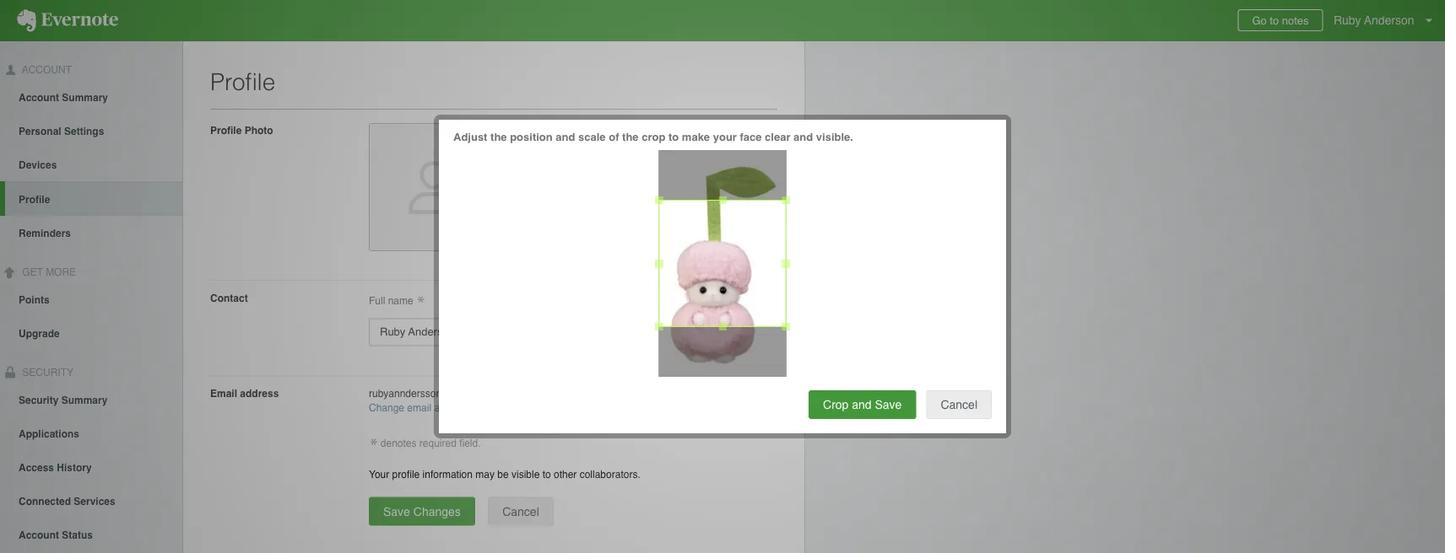Task type: describe. For each thing, give the bounding box(es) containing it.
personal settings
[[19, 126, 104, 137]]

rubyanndersson@gmail.com
[[369, 388, 498, 400]]

700k.
[[636, 162, 661, 173]]

profile for profile photo
[[210, 125, 242, 136]]

face
[[740, 131, 762, 144]]

.png.
[[559, 162, 580, 173]]

rubyanndersson@gmail.com change email address
[[369, 388, 498, 414]]

notes
[[1282, 14, 1309, 27]]

or
[[548, 162, 557, 173]]

full
[[369, 296, 385, 307]]

2 horizontal spatial to
[[1270, 14, 1279, 27]]

crop
[[642, 131, 666, 144]]

security summary
[[19, 395, 108, 406]]

security summary link
[[0, 383, 182, 417]]

connected services
[[19, 496, 115, 508]]

1 the from the left
[[491, 131, 507, 144]]

access
[[19, 462, 54, 474]]

information
[[423, 469, 473, 481]]

may
[[476, 469, 495, 481]]

access history
[[19, 462, 92, 474]]

denotes
[[381, 438, 417, 450]]

full name
[[369, 296, 416, 307]]

go
[[1252, 14, 1267, 27]]

2 the from the left
[[622, 131, 639, 144]]

be
[[498, 469, 509, 481]]

status
[[62, 530, 93, 542]]

anderson
[[1364, 14, 1415, 27]]

position
[[510, 131, 553, 144]]

1 horizontal spatial and
[[794, 131, 813, 144]]

applications link
[[0, 417, 182, 450]]

account for account
[[19, 64, 72, 76]]

settings
[[64, 126, 104, 137]]

upgrade
[[19, 328, 60, 340]]

0 vertical spatial address
[[240, 388, 279, 400]]

1 horizontal spatial change
[[518, 129, 557, 141]]

size
[[617, 162, 634, 173]]

crop and save
[[823, 399, 902, 412]]

devices
[[19, 159, 57, 171]]

account for account summary
[[19, 92, 59, 104]]

visible
[[512, 469, 540, 481]]

make
[[682, 131, 710, 144]]

account status
[[19, 530, 93, 542]]

profile
[[392, 469, 420, 481]]

devices link
[[0, 148, 182, 181]]

evernote image
[[0, 9, 135, 32]]

email address
[[210, 388, 279, 400]]

ruby anderson
[[1334, 14, 1415, 27]]

connected
[[19, 496, 71, 508]]

your profile information may be visible to other collaborators.
[[369, 469, 641, 481]]

profile photo
[[210, 125, 273, 136]]

summary for security summary
[[61, 395, 108, 406]]

account summary
[[19, 92, 108, 104]]

.jpg, .gif, or .png. max file size 700k.
[[511, 162, 661, 173]]

2 vertical spatial to
[[543, 469, 551, 481]]

photo for profile photo
[[245, 125, 273, 136]]

get
[[22, 267, 43, 278]]

file
[[603, 162, 615, 173]]

account status link
[[0, 518, 182, 552]]

points
[[19, 294, 50, 306]]

collaborators.
[[580, 469, 641, 481]]

adjust
[[453, 131, 488, 144]]

security for security
[[19, 367, 73, 379]]

ruby
[[1334, 14, 1362, 27]]



Task type: locate. For each thing, give the bounding box(es) containing it.
personal settings link
[[0, 114, 182, 148]]

cancel link
[[927, 391, 992, 420]]

account for account status
[[19, 530, 59, 542]]

change inside "rubyanndersson@gmail.com change email address"
[[369, 403, 404, 414]]

services
[[74, 496, 115, 508]]

0 vertical spatial to
[[1270, 14, 1279, 27]]

address down rubyanndersson@gmail.com
[[434, 403, 470, 414]]

ruby anderson link
[[1330, 0, 1445, 41]]

to
[[1270, 14, 1279, 27], [669, 131, 679, 144], [543, 469, 551, 481]]

your
[[369, 469, 389, 481]]

0 horizontal spatial photo
[[245, 125, 273, 136]]

address
[[240, 388, 279, 400], [434, 403, 470, 414]]

0 vertical spatial account
[[19, 64, 72, 76]]

summary for account summary
[[62, 92, 108, 104]]

account
[[19, 64, 72, 76], [19, 92, 59, 104], [19, 530, 59, 542]]

clear
[[765, 131, 791, 144]]

1 vertical spatial address
[[434, 403, 470, 414]]

visible.
[[816, 131, 854, 144]]

change up .gif,
[[518, 129, 557, 141]]

address inside "rubyanndersson@gmail.com change email address"
[[434, 403, 470, 414]]

photo for change photo
[[560, 129, 589, 141]]

None submit
[[369, 498, 475, 526], [488, 498, 554, 526], [369, 498, 475, 526], [488, 498, 554, 526]]

and right 'crop'
[[852, 399, 872, 412]]

1 horizontal spatial to
[[669, 131, 679, 144]]

change photo
[[518, 129, 589, 141]]

evernote link
[[0, 0, 135, 41]]

0 horizontal spatial to
[[543, 469, 551, 481]]

1 vertical spatial profile
[[210, 125, 242, 136]]

change
[[518, 129, 557, 141], [369, 403, 404, 414]]

other
[[554, 469, 577, 481]]

crop
[[823, 399, 849, 412]]

of
[[609, 131, 619, 144]]

photo
[[245, 125, 273, 136], [560, 129, 589, 141]]

adjust the position and scale of the crop to make your face clear and visible.
[[453, 131, 854, 144]]

and right clear
[[794, 131, 813, 144]]

change left "email"
[[369, 403, 404, 414]]

Full name text field
[[369, 319, 774, 346]]

save
[[875, 399, 902, 412]]

security
[[19, 367, 73, 379], [19, 395, 59, 406]]

and left scale
[[556, 131, 575, 144]]

summary up applications link
[[61, 395, 108, 406]]

the right adjust
[[491, 131, 507, 144]]

the right the of
[[622, 131, 639, 144]]

security up 'security summary'
[[19, 367, 73, 379]]

2 vertical spatial profile
[[19, 194, 50, 206]]

email
[[210, 388, 237, 400]]

cancel
[[941, 399, 978, 412]]

security up applications
[[19, 395, 59, 406]]

go to notes
[[1252, 14, 1309, 27]]

account up "account summary"
[[19, 64, 72, 76]]

1 vertical spatial account
[[19, 92, 59, 104]]

profile for profile link
[[19, 194, 50, 206]]

name
[[388, 296, 413, 307]]

security for security summary
[[19, 395, 59, 406]]

to left other
[[543, 469, 551, 481]]

0 vertical spatial profile
[[210, 68, 275, 95]]

crop and save link
[[809, 391, 916, 420]]

0 vertical spatial change
[[518, 129, 557, 141]]

1 horizontal spatial photo
[[560, 129, 589, 141]]

.gif,
[[531, 162, 546, 173]]

account summary link
[[0, 80, 182, 114]]

0 horizontal spatial change
[[369, 403, 404, 414]]

.jpg,
[[511, 162, 528, 173]]

account down connected
[[19, 530, 59, 542]]

field.
[[459, 438, 481, 450]]

max
[[583, 162, 600, 173]]

reminders link
[[0, 216, 182, 250]]

to right go
[[1270, 14, 1279, 27]]

history
[[57, 462, 92, 474]]

upgrade link
[[0, 316, 182, 350]]

connected services link
[[0, 484, 182, 518]]

0 horizontal spatial address
[[240, 388, 279, 400]]

the
[[491, 131, 507, 144], [622, 131, 639, 144]]

1 vertical spatial summary
[[61, 395, 108, 406]]

get more
[[19, 267, 76, 278]]

profile link
[[5, 181, 182, 216]]

0 horizontal spatial and
[[556, 131, 575, 144]]

0 horizontal spatial the
[[491, 131, 507, 144]]

more
[[46, 267, 76, 278]]

denotes required field.
[[378, 438, 481, 450]]

1 horizontal spatial the
[[622, 131, 639, 144]]

0 vertical spatial security
[[19, 367, 73, 379]]

1 vertical spatial change
[[369, 403, 404, 414]]

account up personal
[[19, 92, 59, 104]]

scale
[[578, 131, 606, 144]]

security inside security summary link
[[19, 395, 59, 406]]

change email address link
[[369, 403, 470, 414]]

0 vertical spatial summary
[[62, 92, 108, 104]]

access history link
[[0, 450, 182, 484]]

1 horizontal spatial address
[[434, 403, 470, 414]]

personal
[[19, 126, 61, 137]]

summary
[[62, 92, 108, 104], [61, 395, 108, 406]]

applications
[[19, 428, 79, 440]]

1 vertical spatial to
[[669, 131, 679, 144]]

email
[[407, 403, 431, 414]]

your
[[713, 131, 737, 144]]

contact
[[210, 293, 248, 304]]

points link
[[0, 282, 182, 316]]

go to notes link
[[1238, 9, 1324, 31]]

address right email on the left of page
[[240, 388, 279, 400]]

to right crop
[[669, 131, 679, 144]]

and
[[556, 131, 575, 144], [794, 131, 813, 144], [852, 399, 872, 412]]

required
[[419, 438, 457, 450]]

profile
[[210, 68, 275, 95], [210, 125, 242, 136], [19, 194, 50, 206]]

1 vertical spatial security
[[19, 395, 59, 406]]

2 vertical spatial account
[[19, 530, 59, 542]]

summary up the personal settings link
[[62, 92, 108, 104]]

2 horizontal spatial and
[[852, 399, 872, 412]]

reminders
[[19, 228, 71, 240]]



Task type: vqa. For each thing, say whether or not it's contained in the screenshot.
Applications
yes



